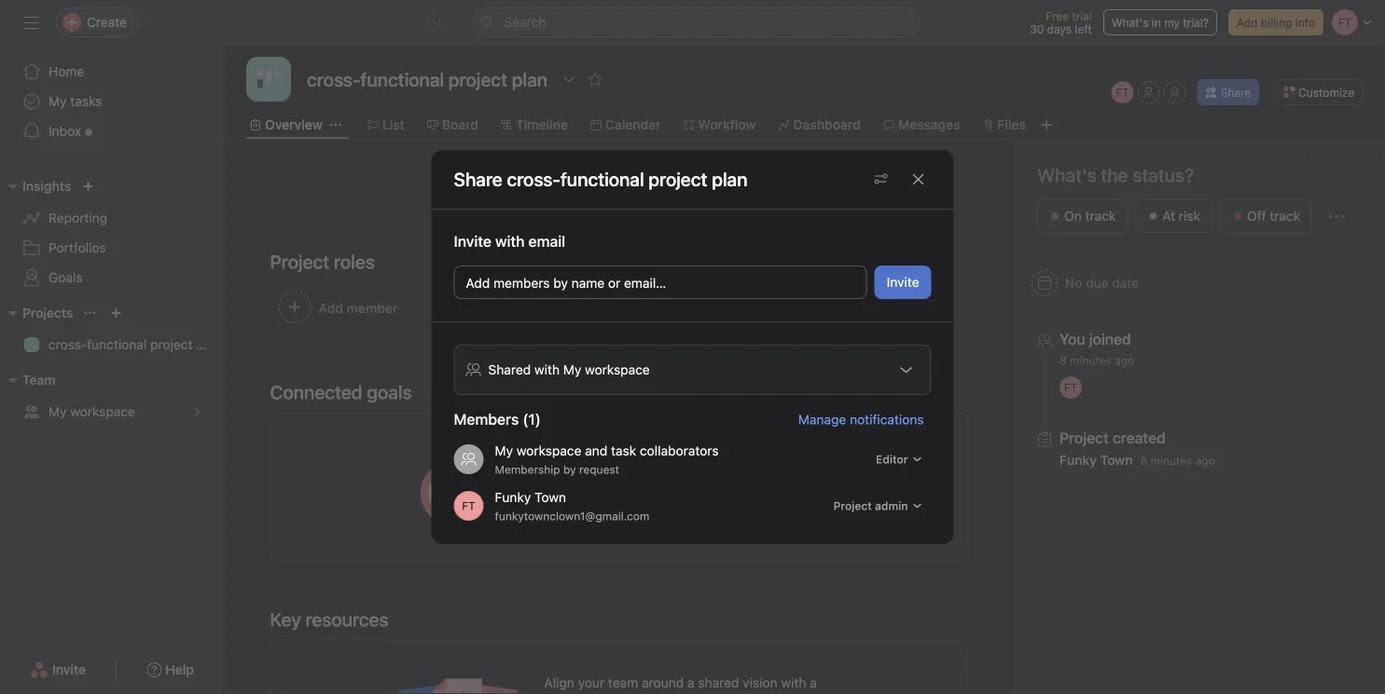 Task type: describe. For each thing, give the bounding box(es) containing it.
project permissions image
[[874, 172, 889, 187]]

files
[[998, 117, 1026, 132]]

ago inside you joined 8 minutes ago
[[1115, 354, 1135, 368]]

shared with my workspace option group
[[454, 345, 931, 396]]

plan
[[196, 337, 222, 353]]

with inside option group
[[535, 362, 560, 378]]

home link
[[11, 57, 213, 87]]

1 horizontal spatial invite
[[454, 233, 492, 250]]

the status?
[[1101, 164, 1194, 186]]

team button
[[0, 369, 56, 392]]

at risk button
[[1136, 200, 1213, 233]]

board
[[442, 117, 479, 132]]

or inside 'connect or create a goal to link this project to a larger purpose.'
[[599, 447, 611, 463]]

your
[[578, 676, 605, 691]]

a left shared
[[687, 676, 695, 691]]

home
[[49, 64, 84, 79]]

0 vertical spatial project
[[150, 337, 193, 353]]

link
[[712, 447, 732, 463]]

purpose.
[[583, 468, 636, 483]]

you joined button
[[1060, 330, 1135, 349]]

goals
[[49, 270, 83, 285]]

a right create
[[656, 447, 663, 463]]

hide sidebar image
[[24, 15, 39, 30]]

my workspace link
[[11, 397, 213, 427]]

by inside button
[[553, 276, 568, 291]]

my inside my workspace and task collaborators membership by request
[[495, 444, 513, 459]]

days
[[1047, 22, 1072, 35]]

projects button
[[0, 302, 73, 325]]

0 vertical spatial invite button
[[875, 266, 931, 299]]

add goal button
[[544, 497, 627, 531]]

project
[[834, 500, 872, 513]]

project inside 'connect or create a goal to link this project to a larger purpose.'
[[761, 447, 804, 463]]

in
[[1152, 16, 1161, 29]]

usersicon image
[[461, 452, 476, 467]]

or inside button
[[608, 276, 621, 291]]

this
[[736, 447, 758, 463]]

editor
[[876, 453, 908, 466]]

project roles
[[270, 251, 375, 273]]

insights
[[22, 179, 71, 194]]

search list box
[[472, 7, 920, 37]]

workflow link
[[683, 115, 756, 135]]

my for my tasks
[[49, 94, 67, 109]]

connected goals
[[270, 382, 412, 403]]

cross- inside projects element
[[49, 337, 87, 353]]

calendar link
[[590, 115, 661, 135]]

my
[[1164, 16, 1180, 29]]

insights button
[[0, 175, 71, 198]]

risk
[[1179, 208, 1201, 224]]

you joined 8 minutes ago
[[1060, 331, 1135, 368]]

free
[[1046, 9, 1069, 22]]

goal inside 'connect or create a goal to link this project to a larger purpose.'
[[667, 447, 693, 463]]

add billing info button
[[1229, 9, 1324, 35]]

off track button
[[1220, 200, 1313, 233]]

with inside align your team around a shared vision with a
[[781, 676, 806, 691]]

collaborators
[[640, 444, 719, 459]]

add members by name or email…
[[466, 276, 666, 291]]

my workspace and task collaborators membership by request
[[495, 444, 719, 477]]

shared with my workspace
[[488, 362, 650, 378]]

2 to from the left
[[807, 447, 819, 463]]

list
[[382, 117, 405, 132]]

project admin
[[834, 500, 908, 513]]

list link
[[367, 115, 405, 135]]

membership
[[495, 464, 560, 477]]

add for add goal
[[568, 506, 592, 521]]

larger
[[544, 468, 579, 483]]

goals link
[[11, 263, 213, 293]]

trial
[[1072, 9, 1092, 22]]

share for share
[[1221, 86, 1251, 99]]

align your team around a shared vision with a
[[544, 676, 817, 695]]

project privacy dialog image
[[899, 363, 914, 378]]

global element
[[0, 46, 224, 158]]

billing
[[1261, 16, 1292, 29]]

connect
[[544, 447, 595, 463]]

projects
[[22, 306, 73, 321]]

timeline
[[516, 117, 568, 132]]

reporting link
[[11, 203, 213, 233]]

admin
[[875, 500, 908, 513]]

and
[[585, 444, 608, 459]]

shared
[[698, 676, 739, 691]]

my for my workspace
[[49, 404, 67, 420]]

messages
[[898, 117, 960, 132]]

connect or create a goal to link this project to a larger purpose.
[[544, 447, 830, 483]]

add billing info
[[1237, 16, 1315, 29]]

funky town funkytownclown1@gmail.com
[[495, 490, 650, 523]]

a right vision
[[810, 676, 817, 691]]

portfolios link
[[11, 233, 213, 263]]

add members by name or email… button
[[454, 266, 867, 299]]

with email
[[495, 233, 565, 250]]



Task type: locate. For each thing, give the bounding box(es) containing it.
workspace down cross-functional project plan link
[[70, 404, 135, 420]]

track right the 'off' at right
[[1270, 208, 1301, 224]]

a down manage
[[823, 447, 830, 463]]

trial?
[[1183, 16, 1209, 29]]

cross- down timeline link
[[507, 168, 561, 190]]

0 horizontal spatial goal
[[596, 506, 622, 521]]

1 horizontal spatial ft
[[1064, 382, 1078, 395]]

1 vertical spatial share
[[454, 168, 503, 190]]

ft
[[1116, 86, 1130, 99], [1064, 382, 1078, 395], [462, 500, 476, 513]]

0 horizontal spatial project
[[150, 337, 193, 353]]

0 horizontal spatial add
[[466, 276, 490, 291]]

share down board
[[454, 168, 503, 190]]

team
[[22, 373, 56, 388]]

my inside my tasks 'link'
[[49, 94, 67, 109]]

1 vertical spatial minutes
[[1151, 455, 1192, 468]]

vision
[[743, 676, 778, 691]]

None text field
[[302, 63, 552, 96]]

share down add billing info
[[1221, 86, 1251, 99]]

on track
[[1064, 208, 1116, 224]]

0 vertical spatial my
[[49, 94, 67, 109]]

1 horizontal spatial funky
[[1060, 453, 1097, 468]]

overview link
[[250, 115, 323, 135]]

track for off track
[[1270, 208, 1301, 224]]

funky down membership
[[495, 490, 531, 506]]

cross-functional project plan
[[49, 337, 222, 353]]

workspace inside the teams element
[[70, 404, 135, 420]]

align
[[544, 676, 575, 691]]

to down manage
[[807, 447, 819, 463]]

shared
[[488, 362, 531, 378]]

share
[[1221, 86, 1251, 99], [454, 168, 503, 190]]

at
[[1163, 208, 1176, 224]]

ft inside button
[[1116, 86, 1130, 99]]

workspace
[[70, 404, 135, 420], [517, 444, 582, 459]]

8 inside project created funky town 8 minutes ago
[[1140, 455, 1148, 468]]

free trial 30 days left
[[1030, 9, 1092, 35]]

invite
[[454, 233, 492, 250], [887, 275, 919, 290], [52, 663, 86, 678]]

with right shared
[[535, 362, 560, 378]]

or up request
[[599, 447, 611, 463]]

what's for what's in my trial?
[[1112, 16, 1149, 29]]

functional inside dialog
[[561, 168, 644, 190]]

1 horizontal spatial what's
[[1112, 16, 1149, 29]]

1 horizontal spatial track
[[1270, 208, 1301, 224]]

minutes
[[1070, 354, 1112, 368], [1151, 455, 1192, 468]]

1 horizontal spatial minutes
[[1151, 455, 1192, 468]]

1 vertical spatial functional
[[87, 337, 147, 353]]

1 vertical spatial goal
[[596, 506, 622, 521]]

my inside my workspace link
[[49, 404, 67, 420]]

0 horizontal spatial track
[[1085, 208, 1116, 224]]

1 horizontal spatial with
[[781, 676, 806, 691]]

0 horizontal spatial ft
[[462, 500, 476, 513]]

1 vertical spatial invite
[[887, 275, 919, 290]]

members (1)
[[454, 411, 541, 429]]

goal left link in the bottom of the page
[[667, 447, 693, 463]]

2 horizontal spatial invite
[[887, 275, 919, 290]]

my tasks
[[49, 94, 102, 109]]

town inside project created funky town 8 minutes ago
[[1100, 453, 1133, 468]]

or right name
[[608, 276, 621, 291]]

workspace for my workspace
[[70, 404, 135, 420]]

board image
[[257, 68, 280, 90]]

insights element
[[0, 170, 224, 297]]

0 vertical spatial town
[[1100, 453, 1133, 468]]

8 inside you joined 8 minutes ago
[[1060, 354, 1067, 368]]

0 vertical spatial cross-
[[507, 168, 561, 190]]

add for add billing info
[[1237, 16, 1258, 29]]

add
[[1237, 16, 1258, 29], [466, 276, 490, 291], [568, 506, 592, 521]]

1 to from the left
[[696, 447, 708, 463]]

2 horizontal spatial add
[[1237, 16, 1258, 29]]

what's
[[1112, 16, 1149, 29], [1037, 164, 1097, 186]]

funky inside funky town funkytownclown1@gmail.com
[[495, 490, 531, 506]]

workspace up larger
[[517, 444, 582, 459]]

my up membership
[[495, 444, 513, 459]]

messages link
[[883, 115, 960, 135]]

portfolios
[[49, 240, 106, 256]]

0 vertical spatial goal
[[667, 447, 693, 463]]

0 horizontal spatial invite
[[52, 663, 86, 678]]

1 vertical spatial invite button
[[18, 654, 98, 688]]

on
[[1064, 208, 1082, 224]]

what's up on
[[1037, 164, 1097, 186]]

0 horizontal spatial ago
[[1115, 354, 1135, 368]]

0 vertical spatial functional
[[561, 168, 644, 190]]

what's in my trial? button
[[1104, 9, 1217, 35]]

minutes inside you joined 8 minutes ago
[[1070, 354, 1112, 368]]

my down the team
[[49, 404, 67, 420]]

0 vertical spatial ago
[[1115, 354, 1135, 368]]

8 down you
[[1060, 354, 1067, 368]]

project plan
[[649, 168, 748, 190]]

ago inside project created funky town 8 minutes ago
[[1196, 455, 1215, 468]]

email…
[[624, 276, 666, 291]]

share button
[[1198, 79, 1260, 105]]

town down larger
[[535, 490, 566, 506]]

create
[[615, 447, 653, 463]]

8 down project created
[[1140, 455, 1148, 468]]

funky down project created
[[1060, 453, 1097, 468]]

town
[[1100, 453, 1133, 468], [535, 490, 566, 506]]

workflow
[[698, 117, 756, 132]]

2 vertical spatial my
[[495, 444, 513, 459]]

close this dialog image
[[911, 172, 926, 187]]

0 horizontal spatial what's
[[1037, 164, 1097, 186]]

project created funky town 8 minutes ago
[[1060, 430, 1215, 468]]

board link
[[427, 115, 479, 135]]

document
[[259, 84, 979, 177]]

0 vertical spatial ft
[[1116, 86, 1130, 99]]

minutes down you joined button at the right
[[1070, 354, 1112, 368]]

what's left in
[[1112, 16, 1149, 29]]

add left members
[[466, 276, 490, 291]]

add left billing
[[1237, 16, 1258, 29]]

0 vertical spatial or
[[608, 276, 621, 291]]

1 horizontal spatial town
[[1100, 453, 1133, 468]]

1 vertical spatial add
[[466, 276, 490, 291]]

0 horizontal spatial to
[[696, 447, 708, 463]]

0 vertical spatial with
[[535, 362, 560, 378]]

1 track from the left
[[1085, 208, 1116, 224]]

what's for what's the status?
[[1037, 164, 1097, 186]]

0 vertical spatial what's
[[1112, 16, 1149, 29]]

1 vertical spatial with
[[781, 676, 806, 691]]

invite with email
[[454, 233, 565, 250]]

cross-functional project plan link
[[11, 330, 222, 360]]

1 horizontal spatial 8
[[1140, 455, 1148, 468]]

my tasks link
[[11, 87, 213, 117]]

share cross-functional project plan
[[454, 168, 748, 190]]

1 vertical spatial ft
[[1064, 382, 1078, 395]]

funky town link
[[1060, 453, 1133, 468]]

1 vertical spatial my
[[49, 404, 67, 420]]

1 horizontal spatial functional
[[561, 168, 644, 190]]

1 horizontal spatial invite button
[[875, 266, 931, 299]]

overview
[[265, 117, 323, 132]]

by
[[553, 276, 568, 291], [563, 464, 576, 477]]

off track
[[1247, 208, 1301, 224]]

1 vertical spatial or
[[599, 447, 611, 463]]

goal inside button
[[596, 506, 622, 521]]

add for add members by name or email…
[[466, 276, 490, 291]]

reporting
[[49, 210, 107, 226]]

track right on
[[1085, 208, 1116, 224]]

task
[[611, 444, 636, 459]]

2 vertical spatial add
[[568, 506, 592, 521]]

0 horizontal spatial with
[[535, 362, 560, 378]]

1 horizontal spatial cross-
[[507, 168, 561, 190]]

inbox link
[[11, 117, 213, 146]]

0 horizontal spatial funky
[[495, 490, 531, 506]]

ft down the usersicon
[[462, 500, 476, 513]]

ft inside share cross-functional project plan dialog
[[462, 500, 476, 513]]

funkytownclown1@gmail.com
[[495, 510, 650, 523]]

ft down you joined 8 minutes ago
[[1064, 382, 1078, 395]]

by inside my workspace and task collaborators membership by request
[[563, 464, 576, 477]]

ft down what's in my trial?
[[1116, 86, 1130, 99]]

share inside share cross-functional project plan dialog
[[454, 168, 503, 190]]

0 vertical spatial funky
[[1060, 453, 1097, 468]]

manage
[[798, 412, 846, 427]]

0 vertical spatial invite
[[454, 233, 492, 250]]

manage notifications
[[798, 412, 924, 427]]

1 horizontal spatial project
[[761, 447, 804, 463]]

1 horizontal spatial share
[[1221, 86, 1251, 99]]

1 horizontal spatial workspace
[[517, 444, 582, 459]]

to left link in the bottom of the page
[[696, 447, 708, 463]]

editor button
[[868, 447, 931, 473]]

project admin button
[[825, 493, 931, 520]]

share for share cross-functional project plan
[[454, 168, 503, 190]]

notifications
[[850, 412, 924, 427]]

0 vertical spatial 8
[[1060, 354, 1067, 368]]

0 vertical spatial add
[[1237, 16, 1258, 29]]

by down connect
[[563, 464, 576, 477]]

0 vertical spatial workspace
[[70, 404, 135, 420]]

functional down the calendar link
[[561, 168, 644, 190]]

project created
[[1060, 430, 1166, 447]]

invite button
[[875, 266, 931, 299], [18, 654, 98, 688]]

1 vertical spatial cross-
[[49, 337, 87, 353]]

request
[[579, 464, 619, 477]]

2 track from the left
[[1270, 208, 1301, 224]]

0 vertical spatial by
[[553, 276, 568, 291]]

functional up the teams element
[[87, 337, 147, 353]]

2 vertical spatial ft
[[462, 500, 476, 513]]

1 vertical spatial by
[[563, 464, 576, 477]]

add down larger
[[568, 506, 592, 521]]

team
[[608, 676, 638, 691]]

funky
[[1060, 453, 1097, 468], [495, 490, 531, 506]]

tasks
[[70, 94, 102, 109]]

1 horizontal spatial add
[[568, 506, 592, 521]]

my
[[49, 94, 67, 109], [49, 404, 67, 420], [495, 444, 513, 459]]

off
[[1247, 208, 1266, 224]]

1 horizontal spatial goal
[[667, 447, 693, 463]]

what's inside button
[[1112, 16, 1149, 29]]

track for on track
[[1085, 208, 1116, 224]]

functional inside projects element
[[87, 337, 147, 353]]

1 vertical spatial workspace
[[517, 444, 582, 459]]

1 vertical spatial ago
[[1196, 455, 1215, 468]]

1 vertical spatial town
[[535, 490, 566, 506]]

0 horizontal spatial share
[[454, 168, 503, 190]]

by left name
[[553, 276, 568, 291]]

teams element
[[0, 364, 224, 431]]

name
[[572, 276, 605, 291]]

goal down purpose.
[[596, 506, 622, 521]]

0 horizontal spatial functional
[[87, 337, 147, 353]]

minutes down project created
[[1151, 455, 1192, 468]]

what's the status?
[[1037, 164, 1194, 186]]

left
[[1075, 22, 1092, 35]]

on track button
[[1037, 200, 1128, 233]]

1 horizontal spatial ago
[[1196, 455, 1215, 468]]

my left tasks
[[49, 94, 67, 109]]

my workspace
[[563, 362, 650, 378]]

ago
[[1115, 354, 1135, 368], [1196, 455, 1215, 468]]

town down project created
[[1100, 453, 1133, 468]]

project
[[150, 337, 193, 353], [761, 447, 804, 463]]

0 horizontal spatial workspace
[[70, 404, 135, 420]]

workspace inside my workspace and task collaborators membership by request
[[517, 444, 582, 459]]

projects element
[[0, 297, 224, 364]]

at risk
[[1163, 208, 1201, 224]]

1 horizontal spatial to
[[807, 447, 819, 463]]

cross- down projects
[[49, 337, 87, 353]]

add inside share cross-functional project plan dialog
[[466, 276, 490, 291]]

search button
[[472, 7, 920, 37]]

add to starred image
[[588, 72, 603, 87]]

cross- inside dialog
[[507, 168, 561, 190]]

you
[[1060, 331, 1086, 348]]

1 vertical spatial 8
[[1140, 455, 1148, 468]]

2 horizontal spatial ft
[[1116, 86, 1130, 99]]

minutes inside project created funky town 8 minutes ago
[[1151, 455, 1192, 468]]

0 horizontal spatial cross-
[[49, 337, 87, 353]]

0 vertical spatial share
[[1221, 86, 1251, 99]]

joined
[[1089, 331, 1131, 348]]

share inside share button
[[1221, 86, 1251, 99]]

to
[[696, 447, 708, 463], [807, 447, 819, 463]]

members
[[494, 276, 550, 291]]

project left plan
[[150, 337, 193, 353]]

workspace for my workspace and task collaborators membership by request
[[517, 444, 582, 459]]

0 horizontal spatial invite button
[[18, 654, 98, 688]]

share cross-functional project plan dialog
[[431, 150, 954, 545]]

0 vertical spatial minutes
[[1070, 354, 1112, 368]]

town inside funky town funkytownclown1@gmail.com
[[535, 490, 566, 506]]

1 vertical spatial funky
[[495, 490, 531, 506]]

my workspace
[[49, 404, 135, 420]]

with right vision
[[781, 676, 806, 691]]

0 horizontal spatial 8
[[1060, 354, 1067, 368]]

1 vertical spatial what's
[[1037, 164, 1097, 186]]

0 horizontal spatial town
[[535, 490, 566, 506]]

1 vertical spatial project
[[761, 447, 804, 463]]

or
[[608, 276, 621, 291], [599, 447, 611, 463]]

funky inside project created funky town 8 minutes ago
[[1060, 453, 1097, 468]]

2 vertical spatial invite
[[52, 663, 86, 678]]

0 horizontal spatial minutes
[[1070, 354, 1112, 368]]

project right this
[[761, 447, 804, 463]]

timeline link
[[501, 115, 568, 135]]

calendar
[[605, 117, 661, 132]]



Task type: vqa. For each thing, say whether or not it's contained in the screenshot.
the bottom Invite
yes



